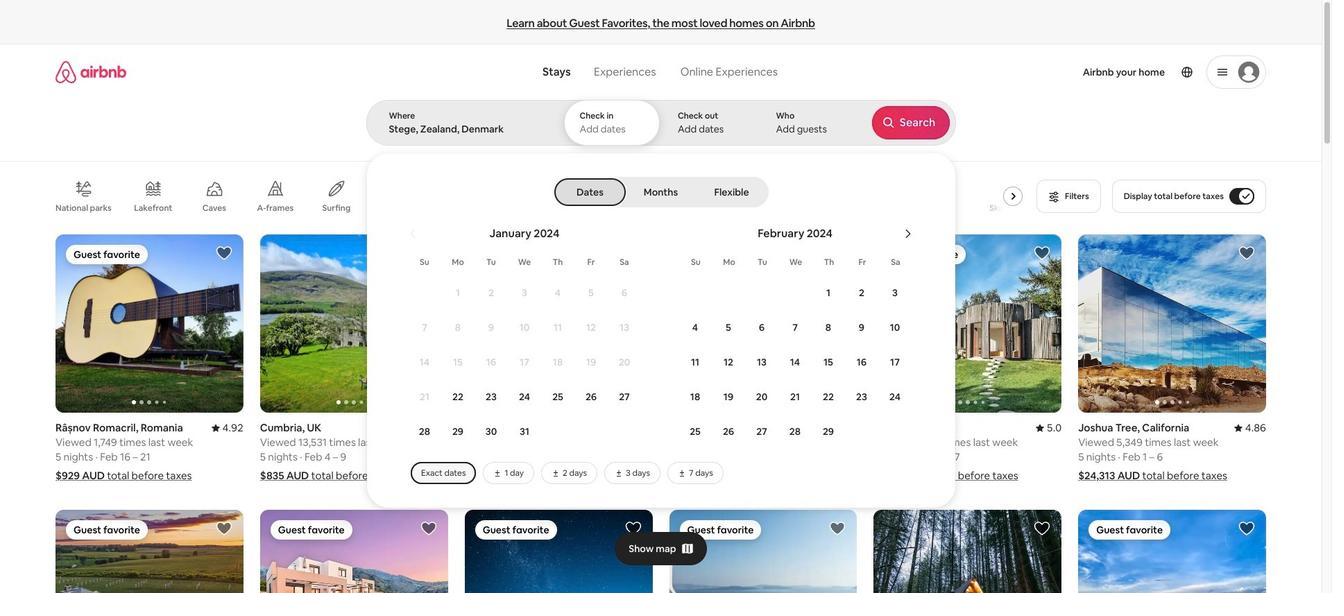 Task type: vqa. For each thing, say whether or not it's contained in the screenshot.
Add to wishlist: El Prado, New Mexico Icon
yes



Task type: describe. For each thing, give the bounding box(es) containing it.
add to wishlist: maidenwells, uk image
[[625, 245, 641, 262]]

add to wishlist: twizel, new zealand image
[[625, 521, 641, 537]]

5.0 out of 5 average rating image
[[1036, 421, 1062, 435]]

add to wishlist: oia, greece image
[[829, 521, 846, 537]]

add to wishlist: rælingen, norway image
[[829, 245, 846, 262]]

what can we help you find? tab list
[[531, 57, 668, 87]]

4.81 out of 5 average rating image
[[416, 421, 448, 435]]

add to wishlist: cleveland, wisconsin image
[[216, 521, 232, 537]]

add to wishlist: el prado, new mexico image
[[1238, 521, 1255, 537]]

4.86 out of 5 average rating image
[[1234, 421, 1266, 435]]

4.96 out of 5 average rating image
[[825, 421, 857, 435]]

4.92 out of 5 average rating image
[[211, 421, 243, 435]]



Task type: locate. For each thing, give the bounding box(es) containing it.
tab list
[[556, 177, 766, 207]]

add to wishlist: skykomish, washington image
[[1034, 521, 1051, 537]]

add to wishlist: stege, denmark image
[[1034, 245, 1051, 262]]

tab panel
[[366, 100, 1332, 508]]

None search field
[[366, 44, 1332, 508]]

Search destinations search field
[[389, 123, 540, 135]]

add to wishlist: cumbria, uk image
[[420, 245, 437, 262]]

add to wishlist: râșnov romacril, romania image
[[216, 245, 232, 262]]

calendar application
[[383, 212, 1332, 484]]

group
[[56, 169, 1028, 223], [56, 235, 243, 413], [260, 235, 448, 413], [465, 235, 653, 413], [669, 235, 857, 413], [874, 235, 1250, 413], [1078, 235, 1332, 413], [56, 510, 243, 593], [260, 510, 448, 593], [465, 510, 653, 593], [669, 510, 857, 593], [874, 510, 1062, 593], [1078, 510, 1266, 593]]

add to wishlist: chania, greece image
[[420, 521, 437, 537]]

add to wishlist: joshua tree, california image
[[1238, 245, 1255, 262]]

profile element
[[800, 44, 1266, 100]]



